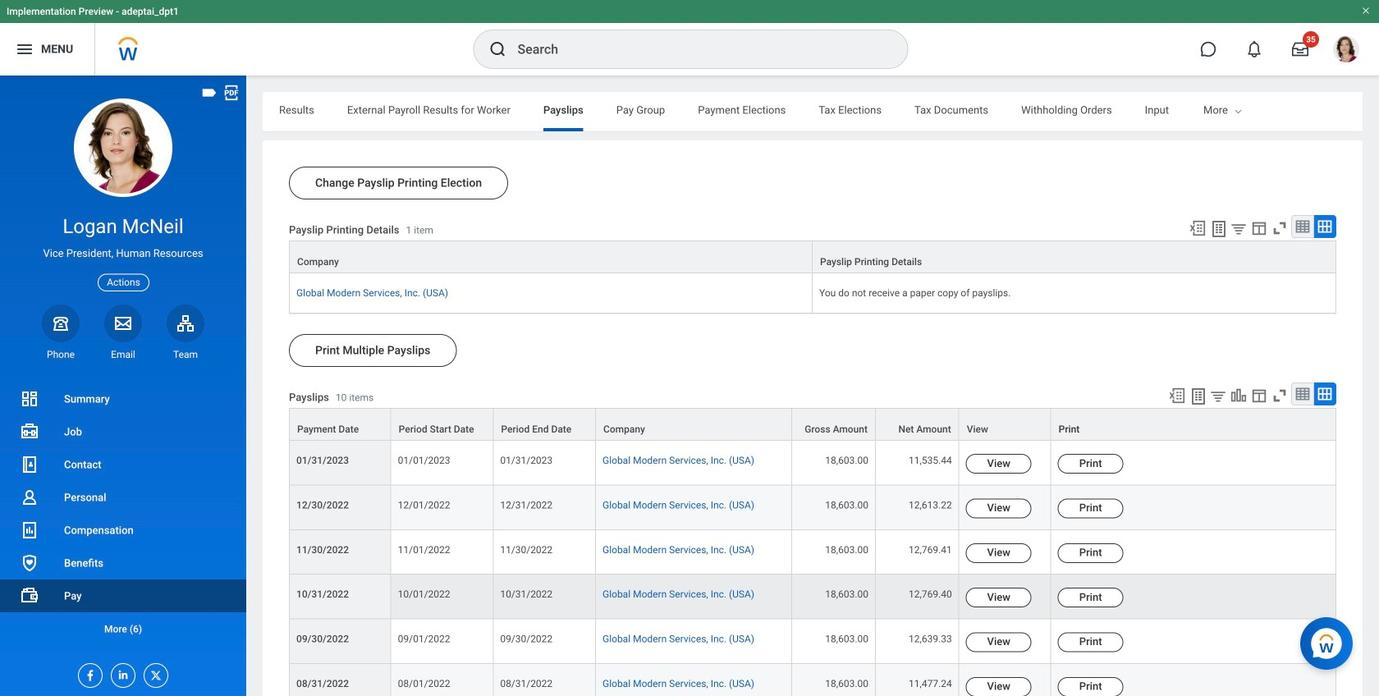 Task type: vqa. For each thing, say whether or not it's contained in the screenshot.
Headcount Plan to Pipeline
no



Task type: describe. For each thing, give the bounding box(es) containing it.
personal image
[[20, 488, 39, 508]]

7 row from the top
[[289, 575, 1337, 620]]

facebook image
[[79, 664, 97, 682]]

team logan mcneil element
[[167, 348, 205, 361]]

toolbar for 3rd row from the top of the page
[[1161, 383, 1337, 408]]

contact image
[[20, 455, 39, 475]]

profile logan mcneil image
[[1334, 36, 1360, 66]]

tag image
[[200, 84, 218, 102]]

export to excel image
[[1169, 387, 1187, 405]]

summary image
[[20, 389, 39, 409]]

x image
[[145, 664, 163, 682]]

1 row from the top
[[289, 241, 1337, 274]]

fullscreen image
[[1271, 219, 1289, 237]]

2 row from the top
[[289, 274, 1337, 314]]

export to excel image
[[1189, 219, 1207, 237]]

view team image
[[176, 314, 195, 333]]

notifications large image
[[1247, 41, 1263, 57]]

inbox large image
[[1293, 41, 1309, 57]]

export to worksheets image for select to filter grid data icon
[[1189, 387, 1209, 407]]

toolbar for 9th row from the bottom of the page
[[1182, 215, 1337, 241]]

select to filter grid data image
[[1230, 220, 1248, 237]]

4 row from the top
[[289, 441, 1337, 486]]

benefits image
[[20, 554, 39, 573]]



Task type: locate. For each thing, give the bounding box(es) containing it.
8 row from the top
[[289, 620, 1337, 664]]

export to worksheets image for select to filter grid data image
[[1210, 219, 1229, 239]]

expand table image right table image
[[1317, 218, 1334, 235]]

close environment banner image
[[1362, 6, 1372, 16]]

job image
[[20, 422, 39, 442]]

justify image
[[15, 39, 34, 59]]

list
[[0, 383, 246, 646]]

0 vertical spatial export to worksheets image
[[1210, 219, 1229, 239]]

toolbar
[[1182, 215, 1337, 241], [1161, 383, 1337, 408]]

linkedin image
[[112, 664, 130, 682]]

2 expand table image from the top
[[1317, 386, 1334, 402]]

phone image
[[49, 314, 72, 333]]

navigation pane region
[[0, 76, 246, 696]]

mail image
[[113, 314, 133, 333]]

table image
[[1295, 386, 1312, 402]]

5 row from the top
[[289, 486, 1337, 530]]

click to view/edit grid preferences image left fullscreen icon
[[1251, 219, 1269, 237]]

0 vertical spatial toolbar
[[1182, 215, 1337, 241]]

2 click to view/edit grid preferences image from the top
[[1251, 387, 1269, 405]]

click to view/edit grid preferences image
[[1251, 219, 1269, 237], [1251, 387, 1269, 405]]

0 vertical spatial expand table image
[[1317, 218, 1334, 235]]

compensation image
[[20, 521, 39, 540]]

0 horizontal spatial export to worksheets image
[[1189, 387, 1209, 407]]

0 vertical spatial click to view/edit grid preferences image
[[1251, 219, 1269, 237]]

table image
[[1295, 218, 1312, 235]]

expand table image for table image
[[1317, 218, 1334, 235]]

1 horizontal spatial export to worksheets image
[[1210, 219, 1229, 239]]

select to filter grid data image
[[1210, 388, 1228, 405]]

1 expand table image from the top
[[1317, 218, 1334, 235]]

1 vertical spatial toolbar
[[1161, 383, 1337, 408]]

fullscreen image
[[1271, 387, 1289, 405]]

row
[[289, 241, 1337, 274], [289, 274, 1337, 314], [289, 408, 1337, 441], [289, 441, 1337, 486], [289, 486, 1337, 530], [289, 530, 1337, 575], [289, 575, 1337, 620], [289, 620, 1337, 664], [289, 664, 1337, 696]]

export to worksheets image left select to filter grid data icon
[[1189, 387, 1209, 407]]

1 vertical spatial export to worksheets image
[[1189, 387, 1209, 407]]

click to view/edit grid preferences image left fullscreen image
[[1251, 387, 1269, 405]]

export to worksheets image left select to filter grid data image
[[1210, 219, 1229, 239]]

expand table image
[[1317, 218, 1334, 235], [1317, 386, 1334, 402]]

search image
[[488, 39, 508, 59]]

pay image
[[20, 586, 39, 606]]

view printable version (pdf) image
[[223, 84, 241, 102]]

Search Workday  search field
[[518, 31, 874, 67]]

expand table image for table icon
[[1317, 386, 1334, 402]]

expand table image right table icon
[[1317, 386, 1334, 402]]

1 vertical spatial expand table image
[[1317, 386, 1334, 402]]

9 row from the top
[[289, 664, 1337, 696]]

1 click to view/edit grid preferences image from the top
[[1251, 219, 1269, 237]]

phone logan mcneil element
[[42, 348, 80, 361]]

export to worksheets image
[[1210, 219, 1229, 239], [1189, 387, 1209, 407]]

6 row from the top
[[289, 530, 1337, 575]]

1 vertical spatial click to view/edit grid preferences image
[[1251, 387, 1269, 405]]

tab list
[[263, 92, 1380, 131]]

banner
[[0, 0, 1380, 76]]

email logan mcneil element
[[104, 348, 142, 361]]

3 row from the top
[[289, 408, 1337, 441]]

column header
[[289, 241, 813, 274]]



